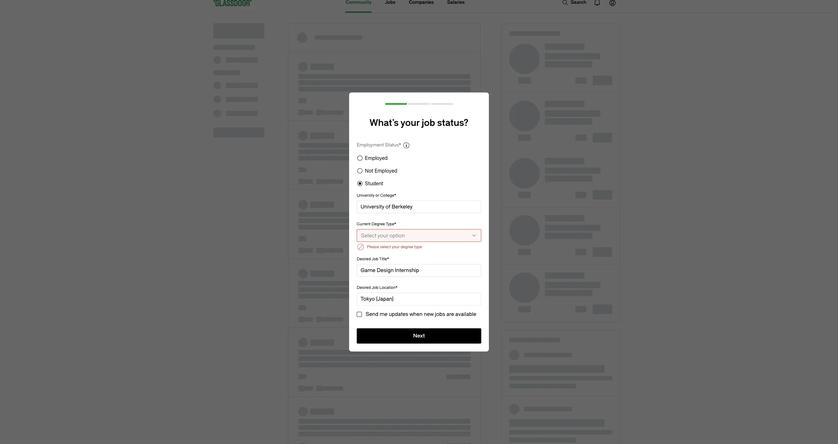 Task type: locate. For each thing, give the bounding box(es) containing it.
1 horizontal spatial your
[[392, 245, 400, 249]]

0 vertical spatial job
[[372, 257, 379, 261]]

your
[[401, 118, 420, 128], [378, 233, 388, 239], [392, 245, 400, 249]]

job left title* in the left bottom of the page
[[372, 257, 379, 261]]

your left 'job'
[[401, 118, 420, 128]]

not
[[365, 168, 374, 174]]

2 desired from the top
[[357, 285, 371, 290]]

select
[[361, 233, 377, 239]]

when
[[410, 311, 423, 317]]

Not Employed radio
[[358, 168, 363, 173]]

desired left location*
[[357, 285, 371, 290]]

what's
[[370, 118, 399, 128]]

please
[[367, 245, 379, 249]]

1 vertical spatial job
[[372, 285, 379, 290]]

degree
[[372, 222, 385, 226]]

current
[[357, 222, 371, 226]]

select
[[380, 245, 391, 249]]

2 horizontal spatial your
[[401, 118, 420, 128]]

job
[[372, 257, 379, 261], [372, 285, 379, 290]]

desired
[[357, 257, 371, 261], [357, 285, 371, 290]]

desired job location*
[[357, 285, 398, 290]]

jobs
[[435, 311, 446, 317]]

university
[[357, 193, 375, 198]]

title*
[[380, 257, 389, 261]]

jobs list element
[[502, 342, 620, 444]]

1 job from the top
[[372, 257, 379, 261]]

option group
[[358, 154, 481, 187]]

0 vertical spatial your
[[401, 118, 420, 128]]

employed
[[365, 155, 388, 161], [375, 168, 398, 174]]

0 horizontal spatial your
[[378, 233, 388, 239]]

None field
[[357, 201, 482, 216], [361, 203, 478, 211], [357, 264, 482, 279], [361, 267, 478, 274], [357, 293, 482, 308], [361, 295, 478, 303], [357, 201, 482, 216], [361, 203, 478, 211], [357, 264, 482, 279], [361, 267, 478, 274], [357, 293, 482, 308], [361, 295, 478, 303]]

job for title*
[[372, 257, 379, 261]]

1 desired from the top
[[357, 257, 371, 261]]

employed down the employment status*
[[365, 155, 388, 161]]

1 vertical spatial desired
[[357, 285, 371, 290]]

what's your job status?
[[370, 118, 469, 128]]

1 vertical spatial employed
[[375, 168, 398, 174]]

desired down please
[[357, 257, 371, 261]]

job left location*
[[372, 285, 379, 290]]

1 vertical spatial your
[[378, 233, 388, 239]]

option group containing employed
[[358, 154, 481, 187]]

0 vertical spatial desired
[[357, 257, 371, 261]]

are
[[447, 311, 454, 317]]

not employed
[[365, 168, 398, 174]]

type*
[[386, 222, 397, 226]]

your for select
[[378, 233, 388, 239]]

college*
[[380, 193, 397, 198]]

2 job from the top
[[372, 285, 379, 290]]

your up select
[[378, 233, 388, 239]]

job for location*
[[372, 285, 379, 290]]

employed right not
[[375, 168, 398, 174]]

degree
[[401, 245, 414, 249]]

your right select
[[392, 245, 400, 249]]



Task type: vqa. For each thing, say whether or not it's contained in the screenshot.
Switching Jobs Internally — How To Apply &#038; How To Manage The Transition link
no



Task type: describe. For each thing, give the bounding box(es) containing it.
employment status*
[[357, 142, 402, 148]]

your for what's
[[401, 118, 420, 128]]

desired for desired job location*
[[357, 285, 371, 290]]

available
[[456, 311, 477, 317]]

updates
[[389, 311, 409, 317]]

desired for desired job title*
[[357, 257, 371, 261]]

option
[[390, 233, 405, 239]]

2 vertical spatial your
[[392, 245, 400, 249]]

or
[[376, 193, 380, 198]]

new
[[424, 311, 434, 317]]

Employed radio
[[358, 156, 363, 161]]

job
[[422, 118, 435, 128]]

location*
[[380, 285, 398, 290]]

send
[[366, 311, 379, 317]]

university or college*
[[357, 193, 397, 198]]

status?
[[438, 118, 469, 128]]

current degree type*
[[357, 222, 397, 226]]

employment
[[357, 142, 384, 148]]

type
[[415, 245, 422, 249]]

status*
[[385, 142, 402, 148]]

Student radio
[[358, 181, 363, 186]]

desired job title*
[[357, 257, 389, 261]]

student
[[365, 181, 384, 186]]

select your option
[[361, 233, 405, 239]]

send me updates when new jobs are available
[[366, 311, 477, 317]]

please select your degree type
[[367, 245, 422, 249]]

0 vertical spatial employed
[[365, 155, 388, 161]]

me
[[380, 311, 388, 317]]



